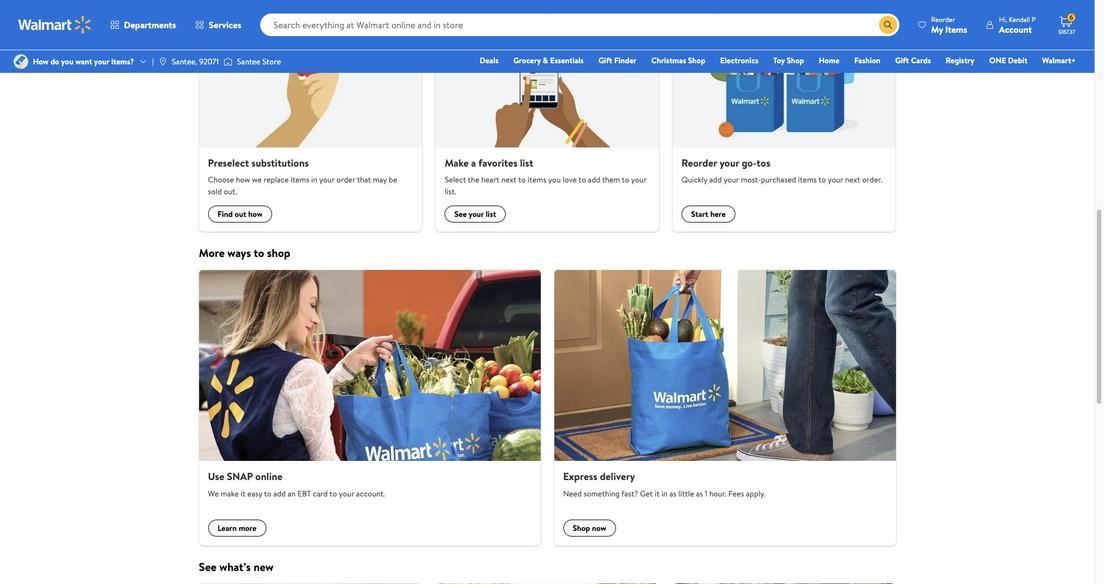 Task type: locate. For each thing, give the bounding box(es) containing it.
2 next from the left
[[845, 174, 860, 186]]

 image right the 92071 on the top left of page
[[223, 56, 232, 67]]

0 vertical spatial reorder
[[931, 14, 955, 24]]

you right do
[[61, 56, 73, 67]]

gift
[[598, 55, 612, 66], [895, 55, 909, 66]]

may
[[373, 174, 387, 186]]

essentials
[[550, 55, 584, 66]]

2 horizontal spatial shop
[[787, 55, 804, 66]]

store
[[262, 56, 281, 67]]

departments
[[124, 19, 176, 31]]

1 horizontal spatial reorder
[[931, 14, 955, 24]]

reorder inside reorder your go-tos quickly add your most-purchased items to your next order.
[[682, 156, 717, 170]]

how left we at the top left
[[236, 174, 250, 186]]

electronics link
[[715, 54, 764, 67]]

see what's new
[[199, 560, 274, 575]]

items
[[291, 174, 309, 186], [528, 174, 546, 186], [798, 174, 817, 186]]

it inside "use snap online we make it easy to add an ebt card to your account."
[[241, 489, 246, 500]]

1 it from the left
[[241, 489, 246, 500]]

heart
[[481, 174, 499, 186]]

your left order
[[319, 174, 335, 186]]

2 it from the left
[[655, 489, 660, 500]]

2 gift from the left
[[895, 55, 909, 66]]

shop right toy
[[787, 55, 804, 66]]

get
[[640, 489, 653, 500]]

0 vertical spatial list
[[520, 156, 533, 170]]

add left them
[[588, 174, 600, 186]]

1 horizontal spatial see
[[454, 209, 467, 220]]

gift left cards
[[895, 55, 909, 66]]

little
[[678, 489, 694, 500]]

1 horizontal spatial  image
[[223, 56, 232, 67]]

1 horizontal spatial you
[[548, 174, 561, 186]]

1 vertical spatial list
[[192, 270, 903, 546]]

0 horizontal spatial next
[[501, 174, 517, 186]]

0 vertical spatial how
[[236, 174, 250, 186]]

 image for santee store
[[223, 56, 232, 67]]

$187.37
[[1058, 28, 1075, 36]]

items left love
[[528, 174, 546, 186]]

 image
[[14, 54, 28, 69]]

it right the get on the right of the page
[[655, 489, 660, 500]]

to right card
[[330, 489, 337, 500]]

in right the get on the right of the page
[[662, 489, 668, 500]]

online
[[255, 470, 283, 484]]

0 vertical spatial see
[[454, 209, 467, 220]]

1 items from the left
[[291, 174, 309, 186]]

list right favorites
[[520, 156, 533, 170]]

tos
[[757, 156, 770, 170]]

0 horizontal spatial list
[[486, 209, 496, 220]]

reorder up the quickly
[[682, 156, 717, 170]]

your down the
[[469, 209, 484, 220]]

in left order
[[311, 174, 317, 186]]

Walmart Site-Wide search field
[[260, 14, 899, 36]]

we
[[208, 489, 219, 500]]

reorder inside reorder my items
[[931, 14, 955, 24]]

0 horizontal spatial items
[[291, 174, 309, 186]]

services
[[209, 19, 241, 31]]

to right easy
[[264, 489, 271, 500]]

1 horizontal spatial gift
[[895, 55, 909, 66]]

debit
[[1008, 55, 1028, 66]]

gift for gift cards
[[895, 55, 909, 66]]

list down heart
[[486, 209, 496, 220]]

0 horizontal spatial add
[[273, 489, 286, 500]]

0 horizontal spatial you
[[61, 56, 73, 67]]

one debit link
[[984, 54, 1033, 67]]

1 horizontal spatial shop
[[688, 55, 705, 66]]

0 horizontal spatial in
[[311, 174, 317, 186]]

your inside preselect substitutions choose how we replace items in your order that may be sold out.
[[319, 174, 335, 186]]

fees
[[728, 489, 744, 500]]

in
[[311, 174, 317, 186], [662, 489, 668, 500]]

0 horizontal spatial shop
[[573, 523, 590, 534]]

substitutions
[[251, 156, 309, 170]]

Search search field
[[260, 14, 899, 36]]

reorder
[[931, 14, 955, 24], [682, 156, 717, 170]]

|
[[152, 56, 154, 67]]

1 horizontal spatial items
[[528, 174, 546, 186]]

christmas shop
[[651, 55, 705, 66]]

kendall
[[1009, 14, 1030, 24]]

in for substitutions
[[311, 174, 317, 186]]

in inside preselect substitutions choose how we replace items in your order that may be sold out.
[[311, 174, 317, 186]]

gift left the finder
[[598, 55, 612, 66]]

select
[[445, 174, 466, 186]]

items right replace
[[291, 174, 309, 186]]

fashion
[[854, 55, 881, 66]]

make a favorites list select the heart next to items you love to add them to your list.
[[445, 156, 647, 198]]

it left easy
[[241, 489, 246, 500]]

2 horizontal spatial items
[[798, 174, 817, 186]]

services button
[[186, 11, 251, 38]]

1 horizontal spatial it
[[655, 489, 660, 500]]

electronics
[[720, 55, 759, 66]]

you
[[61, 56, 73, 67], [548, 174, 561, 186]]

your left account.
[[339, 489, 354, 500]]

items inside make a favorites list select the heart next to items you love to add them to your list.
[[528, 174, 546, 186]]

0 vertical spatial list
[[192, 23, 903, 232]]

hi,
[[999, 14, 1007, 24]]

0 horizontal spatial  image
[[158, 57, 167, 66]]

0 horizontal spatial as
[[670, 489, 676, 500]]

shop right christmas
[[688, 55, 705, 66]]

walmart image
[[18, 16, 92, 34]]

0 vertical spatial in
[[311, 174, 317, 186]]

6
[[1070, 13, 1073, 22]]

toy shop link
[[768, 54, 809, 67]]

in inside express delivery need something fast? get it in as little as 1 hour. fees apply.
[[662, 489, 668, 500]]

1 horizontal spatial add
[[588, 174, 600, 186]]

1
[[705, 489, 707, 500]]

2 horizontal spatial add
[[709, 174, 722, 186]]

how inside preselect substitutions choose how we replace items in your order that may be sold out.
[[236, 174, 250, 186]]

to inside reorder your go-tos quickly add your most-purchased items to your next order.
[[819, 174, 826, 186]]

express delivery need something fast? get it in as little as 1 hour. fees apply.
[[563, 470, 766, 500]]

3 items from the left
[[798, 174, 817, 186]]

out
[[235, 209, 246, 220]]

new
[[254, 560, 274, 575]]

as left little
[[670, 489, 676, 500]]

items right purchased
[[798, 174, 817, 186]]

1 vertical spatial you
[[548, 174, 561, 186]]

use
[[208, 470, 224, 484]]

add right the quickly
[[709, 174, 722, 186]]

1 vertical spatial see
[[199, 560, 217, 575]]

walmart+ link
[[1037, 54, 1081, 67]]

list containing use snap online
[[192, 270, 903, 546]]

see left what's
[[199, 560, 217, 575]]

1 vertical spatial reorder
[[682, 156, 717, 170]]

to
[[518, 174, 526, 186], [579, 174, 586, 186], [622, 174, 629, 186], [819, 174, 826, 186], [254, 246, 264, 261], [264, 489, 271, 500], [330, 489, 337, 500]]

here
[[710, 209, 726, 220]]

reorder your go-tos quickly add your most-purchased items to your next order.
[[682, 156, 882, 186]]

see
[[454, 209, 467, 220], [199, 560, 217, 575]]

2 list from the top
[[192, 270, 903, 546]]

items inside reorder your go-tos quickly add your most-purchased items to your next order.
[[798, 174, 817, 186]]

list
[[520, 156, 533, 170], [486, 209, 496, 220]]

gift cards
[[895, 55, 931, 66]]

0 horizontal spatial gift
[[598, 55, 612, 66]]

reorder up registry
[[931, 14, 955, 24]]

0 horizontal spatial reorder
[[682, 156, 717, 170]]

1 horizontal spatial next
[[845, 174, 860, 186]]

1 vertical spatial list
[[486, 209, 496, 220]]

2 items from the left
[[528, 174, 546, 186]]

items for make a favorites list
[[528, 174, 546, 186]]

be
[[389, 174, 397, 186]]

1 list from the top
[[192, 23, 903, 232]]

next left order.
[[845, 174, 860, 186]]

1 horizontal spatial in
[[662, 489, 668, 500]]

how
[[33, 56, 49, 67]]

to right purchased
[[819, 174, 826, 186]]

1 next from the left
[[501, 174, 517, 186]]

shop now
[[573, 523, 606, 534]]

list
[[192, 23, 903, 232], [192, 270, 903, 546]]

add left an
[[273, 489, 286, 500]]

see inside make a favorites list "list item"
[[454, 209, 467, 220]]

 image
[[223, 56, 232, 67], [158, 57, 167, 66]]

sold
[[208, 186, 222, 198]]

see for see what's new
[[199, 560, 217, 575]]

how right out
[[248, 209, 262, 220]]

registry
[[946, 55, 975, 66]]

we
[[252, 174, 262, 186]]

1 horizontal spatial as
[[696, 489, 703, 500]]

ways
[[227, 246, 251, 261]]

next right heart
[[501, 174, 517, 186]]

use snap online we make it easy to add an ebt card to your account.
[[208, 470, 385, 500]]

 image right the "|" at the left top
[[158, 57, 167, 66]]

items inside preselect substitutions choose how we replace items in your order that may be sold out.
[[291, 174, 309, 186]]

see down list.
[[454, 209, 467, 220]]

1 gift from the left
[[598, 55, 612, 66]]

list inside make a favorites list select the heart next to items you love to add them to your list.
[[520, 156, 533, 170]]

santee, 92071
[[172, 56, 219, 67]]

most-
[[741, 174, 761, 186]]

1 as from the left
[[670, 489, 676, 500]]

next
[[501, 174, 517, 186], [845, 174, 860, 186]]

items for reorder your go-tos
[[798, 174, 817, 186]]

need
[[563, 489, 582, 500]]

see your list
[[454, 209, 496, 220]]

your right them
[[631, 174, 647, 186]]

shop left now
[[573, 523, 590, 534]]

now
[[592, 523, 606, 534]]

0 horizontal spatial see
[[199, 560, 217, 575]]

your inside make a favorites list select the heart next to items you love to add them to your list.
[[631, 174, 647, 186]]

your inside "use snap online we make it easy to add an ebt card to your account."
[[339, 489, 354, 500]]

1 horizontal spatial list
[[520, 156, 533, 170]]

as left 1
[[696, 489, 703, 500]]

christmas
[[651, 55, 686, 66]]

0 horizontal spatial it
[[241, 489, 246, 500]]

want
[[75, 56, 92, 67]]

6 $187.37
[[1058, 13, 1075, 36]]

0 vertical spatial you
[[61, 56, 73, 67]]

1 vertical spatial in
[[662, 489, 668, 500]]

how
[[236, 174, 250, 186], [248, 209, 262, 220]]

you left love
[[548, 174, 561, 186]]

reorder my items
[[931, 14, 967, 35]]



Task type: vqa. For each thing, say whether or not it's contained in the screenshot.


Task type: describe. For each thing, give the bounding box(es) containing it.
one
[[989, 55, 1006, 66]]

 image for santee, 92071
[[158, 57, 167, 66]]

learn
[[218, 523, 237, 534]]

it inside express delivery need something fast? get it in as little as 1 hour. fees apply.
[[655, 489, 660, 500]]

add inside "use snap online we make it easy to add an ebt card to your account."
[[273, 489, 286, 500]]

delivery
[[600, 470, 635, 484]]

search icon image
[[884, 20, 893, 29]]

add inside make a favorites list select the heart next to items you love to add them to your list.
[[588, 174, 600, 186]]

to right heart
[[518, 174, 526, 186]]

gift finder link
[[593, 54, 642, 67]]

registry link
[[941, 54, 980, 67]]

items
[[945, 23, 967, 35]]

go-
[[742, 156, 757, 170]]

toy shop
[[773, 55, 804, 66]]

add inside reorder your go-tos quickly add your most-purchased items to your next order.
[[709, 174, 722, 186]]

that
[[357, 174, 371, 186]]

items?
[[111, 56, 134, 67]]

gift for gift finder
[[598, 55, 612, 66]]

1 vertical spatial how
[[248, 209, 262, 220]]

account.
[[356, 489, 385, 500]]

reorder for your
[[682, 156, 717, 170]]

ebt
[[298, 489, 311, 500]]

shop for toy shop
[[787, 55, 804, 66]]

apply.
[[746, 489, 766, 500]]

next inside make a favorites list select the heart next to items you love to add them to your list.
[[501, 174, 517, 186]]

favorites
[[479, 156, 518, 170]]

find out how
[[218, 209, 262, 220]]

more
[[239, 523, 257, 534]]

an
[[288, 489, 296, 500]]

hour.
[[709, 489, 726, 500]]

shop for christmas shop
[[688, 55, 705, 66]]

do
[[50, 56, 59, 67]]

fast?
[[621, 489, 638, 500]]

next inside reorder your go-tos quickly add your most-purchased items to your next order.
[[845, 174, 860, 186]]

fashion link
[[849, 54, 886, 67]]

in for delivery
[[662, 489, 668, 500]]

cards
[[911, 55, 931, 66]]

finder
[[614, 55, 637, 66]]

list.
[[445, 186, 456, 198]]

gift cards link
[[890, 54, 936, 67]]

gift finder
[[598, 55, 637, 66]]

love
[[563, 174, 577, 186]]

find
[[218, 209, 233, 220]]

hi, kendall p account
[[999, 14, 1036, 35]]

express delivery list item
[[547, 270, 903, 546]]

account
[[999, 23, 1032, 35]]

reorder for my
[[931, 14, 955, 24]]

you inside make a favorites list select the heart next to items you love to add them to your list.
[[548, 174, 561, 186]]

to right them
[[622, 174, 629, 186]]

them
[[602, 174, 620, 186]]

my
[[931, 23, 943, 35]]

shop
[[267, 246, 290, 261]]

your left go-
[[720, 156, 739, 170]]

use snap online list item
[[192, 270, 547, 546]]

to left shop
[[254, 246, 264, 261]]

start
[[691, 209, 708, 220]]

2 as from the left
[[696, 489, 703, 500]]

&
[[543, 55, 548, 66]]

start here
[[691, 209, 726, 220]]

christmas shop link
[[646, 54, 711, 67]]

out.
[[224, 186, 237, 198]]

replace
[[264, 174, 289, 186]]

a
[[471, 156, 476, 170]]

reorder your go-tos list item
[[666, 23, 903, 232]]

order.
[[862, 174, 882, 186]]

to right love
[[579, 174, 586, 186]]

make
[[221, 489, 239, 500]]

one debit
[[989, 55, 1028, 66]]

p
[[1032, 14, 1036, 24]]

deals link
[[475, 54, 504, 67]]

make
[[445, 156, 469, 170]]

order
[[337, 174, 355, 186]]

toy
[[773, 55, 785, 66]]

list containing preselect substitutions
[[192, 23, 903, 232]]

card
[[313, 489, 328, 500]]

walmart+
[[1042, 55, 1076, 66]]

shop inside 'express delivery' list item
[[573, 523, 590, 534]]

something
[[584, 489, 620, 500]]

see for see your list
[[454, 209, 467, 220]]

more ways to shop
[[199, 246, 290, 261]]

learn more
[[218, 523, 257, 534]]

what's
[[219, 560, 251, 575]]

santee
[[237, 56, 260, 67]]

departments button
[[101, 11, 186, 38]]

your right want
[[94, 56, 109, 67]]

your left order.
[[828, 174, 843, 186]]

snap
[[227, 470, 253, 484]]

92071
[[199, 56, 219, 67]]

your left most-
[[724, 174, 739, 186]]

home link
[[814, 54, 845, 67]]

choose
[[208, 174, 234, 186]]

easy
[[247, 489, 262, 500]]

express
[[563, 470, 597, 484]]

make a favorites list list item
[[429, 23, 666, 232]]

preselect substitutions list item
[[192, 23, 429, 232]]

grocery & essentials
[[513, 55, 584, 66]]



